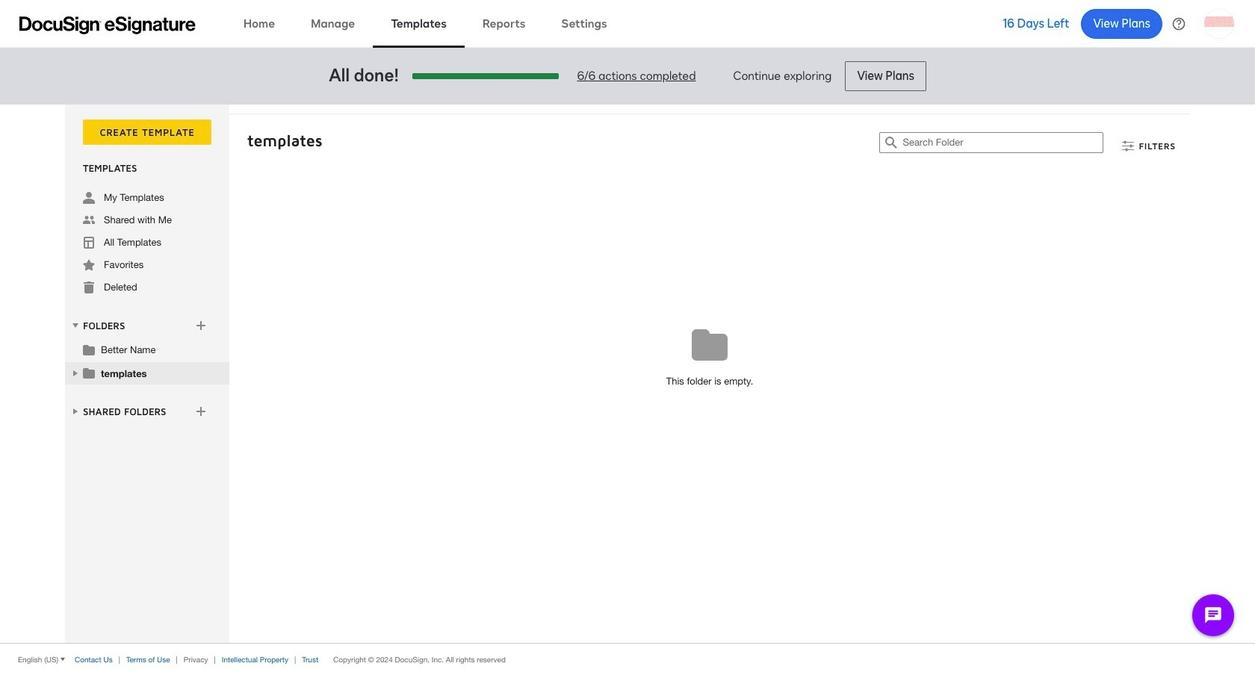 Task type: vqa. For each thing, say whether or not it's contained in the screenshot.
2nd Need to Sign icon
no



Task type: describe. For each thing, give the bounding box(es) containing it.
secondary navigation region
[[65, 105, 1195, 644]]

view shared folders image
[[70, 406, 81, 418]]

folder image
[[83, 344, 95, 356]]

Search Folder text field
[[903, 133, 1104, 153]]

star filled image
[[83, 259, 95, 271]]

shared image
[[83, 215, 95, 227]]

user image
[[83, 192, 95, 204]]



Task type: locate. For each thing, give the bounding box(es) containing it.
your uploaded profile image image
[[1205, 9, 1235, 39]]

more info region
[[0, 644, 1256, 676]]

trash image
[[83, 282, 95, 294]]

templates image
[[83, 237, 95, 249]]

docusign esignature image
[[19, 16, 196, 34]]

view folders image
[[70, 320, 81, 332]]

folder image
[[83, 367, 95, 379]]



